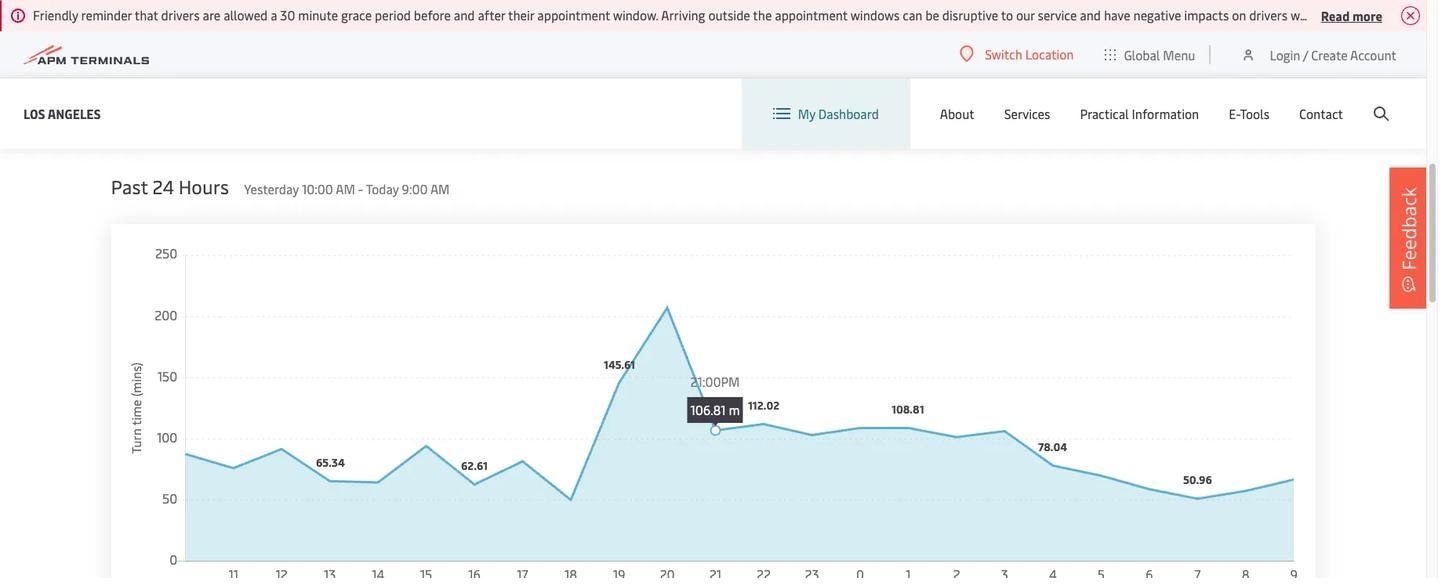 Task type: vqa. For each thing, say whether or not it's contained in the screenshot.
not ready icon
no



Task type: describe. For each thing, give the bounding box(es) containing it.
1 on from the left
[[1232, 6, 1247, 24]]

a
[[271, 6, 277, 24]]

e-tools
[[1229, 105, 1270, 122]]

83 %
[[1087, 5, 1145, 56]]

contact button
[[1300, 78, 1344, 149]]

services button
[[1005, 78, 1051, 149]]

outside
[[709, 6, 750, 24]]

negative
[[1134, 6, 1182, 24]]

2 drivers from the left
[[1250, 6, 1288, 24]]

are
[[203, 6, 221, 24]]

/
[[1303, 46, 1309, 63]]

who
[[1291, 6, 1315, 24]]

serviced for 41
[[632, 80, 685, 100]]

past
[[111, 174, 148, 199]]

% for 83
[[1131, 27, 1145, 51]]

read
[[1321, 7, 1350, 24]]

information
[[1132, 105, 1200, 122]]

41 %
[[691, 5, 742, 56]]

global menu
[[1124, 46, 1196, 63]]

2 appointment from the left
[[775, 6, 848, 24]]

feedback button
[[1390, 168, 1429, 309]]

30
[[280, 6, 295, 24]]

today
[[366, 180, 399, 198]]

that
[[135, 6, 158, 24]]

arriving
[[661, 6, 706, 24]]

90
[[1128, 80, 1145, 100]]

friendly reminder that drivers are allowed a 30 minute grace period before and after their appointment window. arriving outside the appointment windows can be disruptive to our service and have negative impacts on drivers who arrive on time. drivers
[[33, 6, 1439, 24]]

serviced for 83
[[1031, 80, 1085, 100]]

minutes for 83
[[1149, 80, 1200, 100]]

menu
[[1164, 46, 1196, 63]]

read more
[[1321, 7, 1383, 24]]

time.
[[1370, 6, 1398, 24]]

window.
[[613, 6, 659, 24]]

los angeles link
[[24, 104, 101, 124]]

2 and from the left
[[1080, 6, 1101, 24]]

switch location
[[985, 45, 1074, 63]]

create
[[1312, 46, 1348, 63]]

drivers
[[1401, 6, 1439, 24]]

service
[[1038, 6, 1077, 24]]

los
[[24, 105, 45, 122]]

can
[[903, 6, 923, 24]]

1 and from the left
[[454, 6, 475, 24]]

login / create account
[[1270, 46, 1397, 63]]

our
[[1016, 6, 1035, 24]]

dashboard
[[819, 105, 879, 122]]

to
[[1001, 6, 1013, 24]]

allowed
[[224, 6, 268, 24]]

arrive
[[1318, 6, 1350, 24]]

windows
[[851, 6, 900, 24]]

their
[[508, 6, 534, 24]]

practical
[[1080, 105, 1129, 122]]

the
[[753, 6, 772, 24]]

1 drivers from the left
[[161, 6, 200, 24]]

2 am from the left
[[431, 180, 450, 198]]

minute
[[298, 6, 338, 24]]

106.81
[[691, 401, 726, 419]]

21:00pm
[[691, 373, 740, 390]]

serviced under 90 minutes
[[1031, 80, 1200, 100]]

24
[[152, 174, 174, 199]]

serviced under 60 minutes
[[632, 80, 801, 100]]



Task type: locate. For each thing, give the bounding box(es) containing it.
read more button
[[1321, 5, 1383, 25]]

% inside 83 %
[[1131, 27, 1145, 51]]

services
[[1005, 105, 1051, 122]]

and
[[454, 6, 475, 24], [1080, 6, 1101, 24]]

location
[[1026, 45, 1074, 63]]

angeles
[[48, 105, 101, 122]]

serviced down the window.
[[632, 80, 685, 100]]

practical information button
[[1080, 78, 1200, 149]]

my
[[798, 105, 816, 122]]

1 horizontal spatial appointment
[[775, 6, 848, 24]]

2 minutes from the left
[[1149, 80, 1200, 100]]

drivers left 'are'
[[161, 6, 200, 24]]

switch location button
[[960, 45, 1074, 63]]

0 horizontal spatial serviced
[[632, 80, 685, 100]]

global menu button
[[1090, 31, 1211, 78]]

0 horizontal spatial and
[[454, 6, 475, 24]]

0 horizontal spatial on
[[1232, 6, 1247, 24]]

about
[[940, 105, 975, 122]]

serviced down location
[[1031, 80, 1085, 100]]

1 serviced from the left
[[632, 80, 685, 100]]

1 horizontal spatial minutes
[[1149, 80, 1200, 100]]

1 horizontal spatial am
[[431, 180, 450, 198]]

% for 41
[[729, 27, 742, 51]]

and left have
[[1080, 6, 1101, 24]]

practical information
[[1080, 105, 1200, 122]]

1 horizontal spatial under
[[1088, 80, 1125, 100]]

under left 60
[[689, 80, 726, 100]]

0 horizontal spatial %
[[729, 27, 742, 51]]

1 horizontal spatial and
[[1080, 6, 1101, 24]]

under for 83
[[1088, 80, 1125, 100]]

0 horizontal spatial minutes
[[750, 80, 801, 100]]

0 horizontal spatial am
[[336, 180, 355, 198]]

60
[[729, 80, 746, 100]]

drivers
[[161, 6, 200, 24], [1250, 6, 1288, 24]]

minutes right 60
[[750, 80, 801, 100]]

switch
[[985, 45, 1023, 63]]

under for 41
[[689, 80, 726, 100]]

1 appointment from the left
[[538, 6, 610, 24]]

am
[[336, 180, 355, 198], [431, 180, 450, 198]]

appointment right their
[[538, 6, 610, 24]]

appointment
[[538, 6, 610, 24], [775, 6, 848, 24]]

1 horizontal spatial serviced
[[1031, 80, 1085, 100]]

1 horizontal spatial %
[[1131, 27, 1145, 51]]

-
[[358, 180, 363, 198]]

login / create account link
[[1241, 31, 1397, 78]]

1 % from the left
[[729, 27, 742, 51]]

disruptive
[[943, 6, 999, 24]]

9:00
[[402, 180, 428, 198]]

am right 9:00
[[431, 180, 450, 198]]

tools
[[1240, 105, 1270, 122]]

global
[[1124, 46, 1160, 63]]

1 under from the left
[[689, 80, 726, 100]]

1 am from the left
[[336, 180, 355, 198]]

hours
[[179, 174, 229, 199]]

2 % from the left
[[1131, 27, 1145, 51]]

account
[[1351, 46, 1397, 63]]

1 horizontal spatial drivers
[[1250, 6, 1288, 24]]

minutes up information
[[1149, 80, 1200, 100]]

106.81 m
[[691, 401, 740, 419]]

before
[[414, 6, 451, 24]]

yesterday
[[244, 180, 299, 198]]

my dashboard
[[798, 105, 879, 122]]

more
[[1353, 7, 1383, 24]]

2 under from the left
[[1088, 80, 1125, 100]]

period
[[375, 6, 411, 24]]

2 serviced from the left
[[1031, 80, 1085, 100]]

on left time.
[[1353, 6, 1367, 24]]

e-
[[1229, 105, 1240, 122]]

10:00
[[302, 180, 333, 198]]

friendly
[[33, 6, 78, 24]]

%
[[729, 27, 742, 51], [1131, 27, 1145, 51]]

on
[[1232, 6, 1247, 24], [1353, 6, 1367, 24]]

2 on from the left
[[1353, 6, 1367, 24]]

0 horizontal spatial drivers
[[161, 6, 200, 24]]

my dashboard button
[[773, 78, 879, 149]]

under up practical
[[1088, 80, 1125, 100]]

login
[[1270, 46, 1301, 63]]

los angeles
[[24, 105, 101, 122]]

and left after
[[454, 6, 475, 24]]

reminder
[[81, 6, 132, 24]]

minutes
[[750, 80, 801, 100], [1149, 80, 1200, 100]]

41
[[691, 5, 729, 56]]

0 horizontal spatial appointment
[[538, 6, 610, 24]]

% inside 41 %
[[729, 27, 742, 51]]

drivers left who
[[1250, 6, 1288, 24]]

m
[[729, 401, 740, 419]]

am left the -
[[336, 180, 355, 198]]

be
[[926, 6, 940, 24]]

83
[[1087, 5, 1131, 56]]

1 horizontal spatial on
[[1353, 6, 1367, 24]]

have
[[1104, 6, 1131, 24]]

close alert image
[[1402, 6, 1421, 25]]

serviced
[[632, 80, 685, 100], [1031, 80, 1085, 100]]

e-tools button
[[1229, 78, 1270, 149]]

about button
[[940, 78, 975, 149]]

impacts
[[1185, 6, 1229, 24]]

after
[[478, 6, 505, 24]]

grace
[[341, 6, 372, 24]]

1 minutes from the left
[[750, 80, 801, 100]]

minutes for 41
[[750, 80, 801, 100]]

past 24 hours
[[111, 174, 229, 199]]

on right impacts
[[1232, 6, 1247, 24]]

under
[[689, 80, 726, 100], [1088, 80, 1125, 100]]

0 horizontal spatial under
[[689, 80, 726, 100]]

appointment right the
[[775, 6, 848, 24]]

feedback
[[1396, 187, 1422, 271]]

yesterday 10:00 am - today 9:00 am
[[244, 180, 450, 198]]

contact
[[1300, 105, 1344, 122]]



